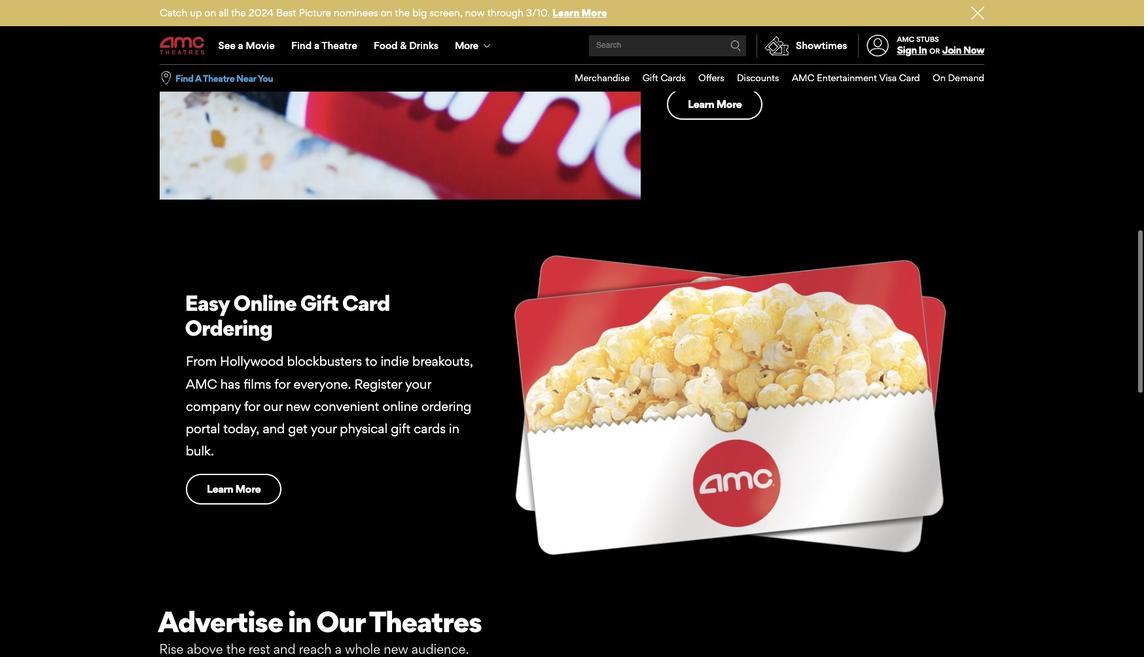 Task type: locate. For each thing, give the bounding box(es) containing it.
merchandise link
[[562, 65, 630, 92]]

more button
[[447, 28, 502, 64]]

0 vertical spatial learn more link
[[553, 7, 607, 19]]

food & drinks link
[[366, 28, 447, 64]]

up
[[190, 7, 202, 19]]

in down ordering
[[449, 421, 460, 437]]

your up "online"
[[405, 376, 431, 392]]

1 horizontal spatial your
[[405, 376, 431, 392]]

1 vertical spatial card
[[342, 290, 390, 317]]

amc inside from hollywood blockbusters to indie breakouts, amc has films for everyone. register your company for our new convenient online ordering portal today, and get your physical gift cards in bulk.
[[186, 376, 217, 392]]

learn down "offers" link
[[688, 98, 715, 111]]

learn more link
[[553, 7, 607, 19], [667, 89, 763, 120], [186, 474, 282, 505]]

your
[[405, 376, 431, 392], [311, 421, 337, 437]]

find down picture
[[291, 39, 312, 52]]

1 horizontal spatial card
[[900, 72, 921, 83]]

1 vertical spatial your
[[311, 421, 337, 437]]

new
[[286, 399, 311, 414], [384, 642, 409, 657]]

cards
[[414, 421, 446, 437]]

movie
[[246, 39, 275, 52]]

on left all
[[205, 7, 216, 19]]

1 vertical spatial theatre
[[203, 72, 235, 84]]

0 horizontal spatial gift
[[300, 290, 339, 317]]

menu containing more
[[160, 28, 985, 64]]

today,
[[224, 421, 260, 437]]

for left our
[[244, 399, 260, 414]]

cookie consent banner dialog
[[0, 622, 1145, 658]]

2 vertical spatial amc
[[186, 376, 217, 392]]

2 horizontal spatial a
[[335, 642, 342, 657]]

2 horizontal spatial learn more link
[[667, 89, 763, 120]]

hollywood
[[220, 354, 284, 370]]

theatre
[[322, 39, 357, 52], [203, 72, 235, 84]]

the
[[231, 7, 246, 19], [395, 7, 410, 19], [226, 642, 246, 657]]

0 vertical spatial new
[[286, 399, 311, 414]]

gift cards link
[[630, 65, 686, 92]]

0 horizontal spatial on
[[205, 7, 216, 19]]

new right whole
[[384, 642, 409, 657]]

0 horizontal spatial for
[[244, 399, 260, 414]]

sign in or join amc stubs element
[[858, 28, 985, 64]]

a down picture
[[314, 39, 320, 52]]

submit search icon image
[[731, 41, 741, 51]]

online
[[234, 290, 297, 317]]

on demand link
[[921, 65, 985, 92]]

1 horizontal spatial for
[[275, 376, 291, 392]]

2 horizontal spatial learn
[[688, 98, 715, 111]]

a right see
[[238, 39, 243, 52]]

everyone.
[[294, 376, 351, 392]]

card up to
[[342, 290, 390, 317]]

0 horizontal spatial new
[[286, 399, 311, 414]]

1 horizontal spatial gift
[[643, 72, 659, 83]]

easy online gift card ordering
[[185, 290, 390, 341]]

and down our
[[263, 421, 285, 437]]

0 horizontal spatial a
[[238, 39, 243, 52]]

offers link
[[686, 65, 725, 92]]

0 vertical spatial theatre
[[322, 39, 357, 52]]

on
[[205, 7, 216, 19], [381, 7, 393, 19]]

in up 'reach'
[[288, 604, 311, 640]]

1 horizontal spatial new
[[384, 642, 409, 657]]

0 vertical spatial learn more
[[688, 98, 742, 111]]

and inside from hollywood blockbusters to indie breakouts, amc has films for everyone. register your company for our new convenient online ordering portal today, and get your physical gift cards in bulk.
[[263, 421, 285, 437]]

theatre down nominees
[[322, 39, 357, 52]]

gift
[[643, 72, 659, 83], [300, 290, 339, 317]]

in
[[449, 421, 460, 437], [288, 604, 311, 640]]

find inside find a theatre link
[[291, 39, 312, 52]]

0 vertical spatial card
[[900, 72, 921, 83]]

demand
[[949, 72, 985, 83]]

amc logo image
[[160, 37, 206, 55], [160, 37, 206, 55]]

1 vertical spatial new
[[384, 642, 409, 657]]

0 vertical spatial for
[[275, 376, 291, 392]]

theatre right a
[[203, 72, 235, 84]]

1 horizontal spatial learn more link
[[553, 7, 607, 19]]

2 horizontal spatial amc
[[898, 35, 915, 44]]

1 horizontal spatial learn more
[[688, 98, 742, 111]]

gift right the online
[[300, 290, 339, 317]]

more inside button
[[455, 39, 478, 52]]

card
[[900, 72, 921, 83], [342, 290, 390, 317]]

card inside menu
[[900, 72, 921, 83]]

a for theatre
[[314, 39, 320, 52]]

1 horizontal spatial theatre
[[322, 39, 357, 52]]

catch
[[160, 7, 187, 19]]

1 vertical spatial for
[[244, 399, 260, 414]]

amc down from
[[186, 376, 217, 392]]

from
[[186, 354, 217, 370]]

0 vertical spatial in
[[449, 421, 460, 437]]

rest
[[249, 642, 270, 657]]

theatres
[[369, 604, 482, 640]]

theatre inside find a theatre link
[[322, 39, 357, 52]]

learn more down offers
[[688, 98, 742, 111]]

for up our
[[275, 376, 291, 392]]

card inside easy online gift card ordering
[[342, 290, 390, 317]]

through
[[488, 7, 524, 19]]

more down offers
[[717, 98, 742, 111]]

picture
[[299, 7, 331, 19]]

0 vertical spatial amc
[[898, 35, 915, 44]]

2 vertical spatial learn
[[207, 483, 233, 496]]

learn right 3/10. at the top of page
[[553, 7, 580, 19]]

amc down showtimes link on the top of the page
[[792, 72, 815, 83]]

1 vertical spatial learn
[[688, 98, 715, 111]]

a right 'reach'
[[335, 642, 342, 657]]

portal
[[186, 421, 220, 437]]

above
[[187, 642, 223, 657]]

the inside advertise in our theatres rise above the rest and reach a whole new audience.
[[226, 642, 246, 657]]

2 vertical spatial learn more link
[[186, 474, 282, 505]]

ordering
[[422, 399, 472, 414]]

on right nominees
[[381, 7, 393, 19]]

learn more link right 3/10. at the top of page
[[553, 7, 607, 19]]

0 horizontal spatial learn
[[207, 483, 233, 496]]

gift
[[391, 421, 411, 437]]

and
[[263, 421, 285, 437], [274, 642, 296, 657]]

cards
[[661, 72, 686, 83]]

card right 'visa'
[[900, 72, 921, 83]]

0 vertical spatial and
[[263, 421, 285, 437]]

1 horizontal spatial a
[[314, 39, 320, 52]]

find inside find a theatre near you button
[[176, 72, 194, 84]]

0 horizontal spatial theatre
[[203, 72, 235, 84]]

theatre inside find a theatre near you button
[[203, 72, 235, 84]]

a for movie
[[238, 39, 243, 52]]

1 horizontal spatial amc
[[792, 72, 815, 83]]

breakouts,
[[413, 354, 473, 370]]

learn down bulk.
[[207, 483, 233, 496]]

menu up "merchandise" link
[[160, 28, 985, 64]]

1 vertical spatial gift
[[300, 290, 339, 317]]

menu containing merchandise
[[562, 65, 985, 92]]

amc up sign at right top
[[898, 35, 915, 44]]

you
[[258, 72, 273, 84]]

1 vertical spatial and
[[274, 642, 296, 657]]

1 horizontal spatial on
[[381, 7, 393, 19]]

2024
[[249, 7, 274, 19]]

the left "rest" at left
[[226, 642, 246, 657]]

0 vertical spatial find
[[291, 39, 312, 52]]

0 horizontal spatial card
[[342, 290, 390, 317]]

find
[[291, 39, 312, 52], [176, 72, 194, 84]]

audience.
[[412, 642, 469, 657]]

online
[[383, 399, 419, 414]]

learn more link down bulk.
[[186, 474, 282, 505]]

amc stubs sign in or join now
[[898, 35, 985, 56]]

3/10.
[[527, 7, 550, 19]]

a inside advertise in our theatres rise above the rest and reach a whole new audience.
[[335, 642, 342, 657]]

indie
[[381, 354, 409, 370]]

1 vertical spatial learn more
[[207, 483, 261, 496]]

card for amc entertainment visa card
[[900, 72, 921, 83]]

amc entertainment visa card
[[792, 72, 921, 83]]

find for find a theatre
[[291, 39, 312, 52]]

1 horizontal spatial in
[[449, 421, 460, 437]]

1 vertical spatial menu
[[562, 65, 985, 92]]

0 horizontal spatial in
[[288, 604, 311, 640]]

amc inside amc stubs sign in or join now
[[898, 35, 915, 44]]

0 horizontal spatial amc
[[186, 376, 217, 392]]

1 vertical spatial amc
[[792, 72, 815, 83]]

join
[[943, 44, 962, 56]]

the right all
[[231, 7, 246, 19]]

0 vertical spatial learn
[[553, 7, 580, 19]]

learn more
[[688, 98, 742, 111], [207, 483, 261, 496]]

menu
[[160, 28, 985, 64], [562, 65, 985, 92]]

menu down showtimes image
[[562, 65, 985, 92]]

company
[[186, 399, 241, 414]]

more
[[582, 7, 607, 19], [455, 39, 478, 52], [717, 98, 742, 111], [235, 483, 261, 496]]

0 vertical spatial your
[[405, 376, 431, 392]]

now
[[465, 7, 485, 19]]

learn more down bulk.
[[207, 483, 261, 496]]

more down now
[[455, 39, 478, 52]]

1 vertical spatial find
[[176, 72, 194, 84]]

a
[[238, 39, 243, 52], [314, 39, 320, 52], [335, 642, 342, 657]]

films
[[244, 376, 271, 392]]

0 vertical spatial gift
[[643, 72, 659, 83]]

rise
[[159, 642, 184, 657]]

your right get
[[311, 421, 337, 437]]

find for find a theatre near you
[[176, 72, 194, 84]]

to
[[365, 354, 378, 370]]

ordering
[[185, 315, 272, 341]]

on
[[933, 72, 946, 83]]

learn more link down offers
[[667, 89, 763, 120]]

1 horizontal spatial find
[[291, 39, 312, 52]]

gift left the cards
[[643, 72, 659, 83]]

find left a
[[176, 72, 194, 84]]

in inside from hollywood blockbusters to indie breakouts, amc has films for everyone. register your company for our new convenient online ordering portal today, and get your physical gift cards in bulk.
[[449, 421, 460, 437]]

now
[[964, 44, 985, 56]]

learn
[[553, 7, 580, 19], [688, 98, 715, 111], [207, 483, 233, 496]]

amc
[[898, 35, 915, 44], [792, 72, 815, 83], [186, 376, 217, 392]]

more down today,
[[235, 483, 261, 496]]

food
[[374, 39, 398, 52]]

and right "rest" at left
[[274, 642, 296, 657]]

see a movie
[[218, 39, 275, 52]]

showtimes image
[[758, 34, 796, 58]]

0 vertical spatial menu
[[160, 28, 985, 64]]

0 horizontal spatial find
[[176, 72, 194, 84]]

1 vertical spatial in
[[288, 604, 311, 640]]

new up get
[[286, 399, 311, 414]]



Task type: describe. For each thing, give the bounding box(es) containing it.
gift inside easy online gift card ordering
[[300, 290, 339, 317]]

a
[[195, 72, 201, 84]]

catch up on all the 2024 best picture nominees on the big screen, now through 3/10. learn more
[[160, 7, 607, 19]]

get
[[288, 421, 308, 437]]

best
[[276, 7, 296, 19]]

1 horizontal spatial learn
[[553, 7, 580, 19]]

new inside advertise in our theatres rise above the rest and reach a whole new audience.
[[384, 642, 409, 657]]

amc for sign
[[898, 35, 915, 44]]

theatre for a
[[322, 39, 357, 52]]

reach
[[299, 642, 332, 657]]

discounts link
[[725, 65, 780, 92]]

join now button
[[943, 44, 985, 56]]

amc entertainment visa card link
[[780, 65, 921, 92]]

on demand
[[933, 72, 985, 83]]

convenient
[[314, 399, 380, 414]]

showtimes link
[[757, 34, 848, 58]]

advertise in our theatres rise above the rest and reach a whole new audience.
[[158, 604, 482, 657]]

our
[[264, 399, 283, 414]]

register
[[355, 376, 402, 392]]

easy
[[185, 290, 230, 317]]

has
[[221, 376, 240, 392]]

food & drinks
[[374, 39, 439, 52]]

search the AMC website text field
[[595, 41, 731, 51]]

find a theatre link
[[283, 28, 366, 64]]

sign
[[898, 44, 917, 56]]

visa
[[880, 72, 897, 83]]

1 vertical spatial learn more link
[[667, 89, 763, 120]]

see
[[218, 39, 236, 52]]

our
[[316, 604, 365, 640]]

in inside advertise in our theatres rise above the rest and reach a whole new audience.
[[288, 604, 311, 640]]

showtimes
[[796, 39, 848, 52]]

0 horizontal spatial learn more
[[207, 483, 261, 496]]

big
[[413, 7, 427, 19]]

near
[[236, 72, 256, 84]]

advertise
[[158, 604, 283, 640]]

0 horizontal spatial learn more link
[[186, 474, 282, 505]]

bulk.
[[186, 444, 214, 459]]

new inside from hollywood blockbusters to indie breakouts, amc has films for everyone. register your company for our new convenient online ordering portal today, and get your physical gift cards in bulk.
[[286, 399, 311, 414]]

amc for visa
[[792, 72, 815, 83]]

discounts
[[738, 72, 780, 83]]

offers
[[699, 72, 725, 83]]

from hollywood blockbusters to indie breakouts, amc has films for everyone. register your company for our new convenient online ordering portal today, and get your physical gift cards in bulk.
[[186, 354, 473, 459]]

blockbusters
[[287, 354, 362, 370]]

user profile image
[[860, 35, 897, 57]]

bulk gift cards image
[[504, 241, 985, 585]]

&
[[400, 39, 407, 52]]

gift cards
[[643, 72, 686, 83]]

2 on from the left
[[381, 7, 393, 19]]

1 on from the left
[[205, 7, 216, 19]]

in
[[919, 44, 928, 56]]

the left big
[[395, 7, 410, 19]]

find a theatre near you
[[176, 72, 273, 84]]

physical
[[340, 421, 388, 437]]

nominees
[[334, 7, 378, 19]]

find a theatre
[[291, 39, 357, 52]]

more right 3/10. at the top of page
[[582, 7, 607, 19]]

and inside advertise in our theatres rise above the rest and reach a whole new audience.
[[274, 642, 296, 657]]

card for easy online gift card ordering
[[342, 290, 390, 317]]

see a movie link
[[210, 28, 283, 64]]

screen,
[[430, 7, 463, 19]]

theatre for a
[[203, 72, 235, 84]]

find a theatre near you button
[[176, 72, 273, 85]]

or
[[930, 47, 941, 56]]

entertainment
[[817, 72, 878, 83]]

tickets & bundles for your company image
[[160, 0, 641, 200]]

merchandise
[[575, 72, 630, 83]]

all
[[219, 7, 229, 19]]

drinks
[[409, 39, 439, 52]]

whole
[[345, 642, 381, 657]]

sign in button
[[898, 44, 928, 56]]

0 horizontal spatial your
[[311, 421, 337, 437]]

stubs
[[917, 35, 940, 44]]



Task type: vqa. For each thing, say whether or not it's contained in the screenshot.
Submit Search icon
no



